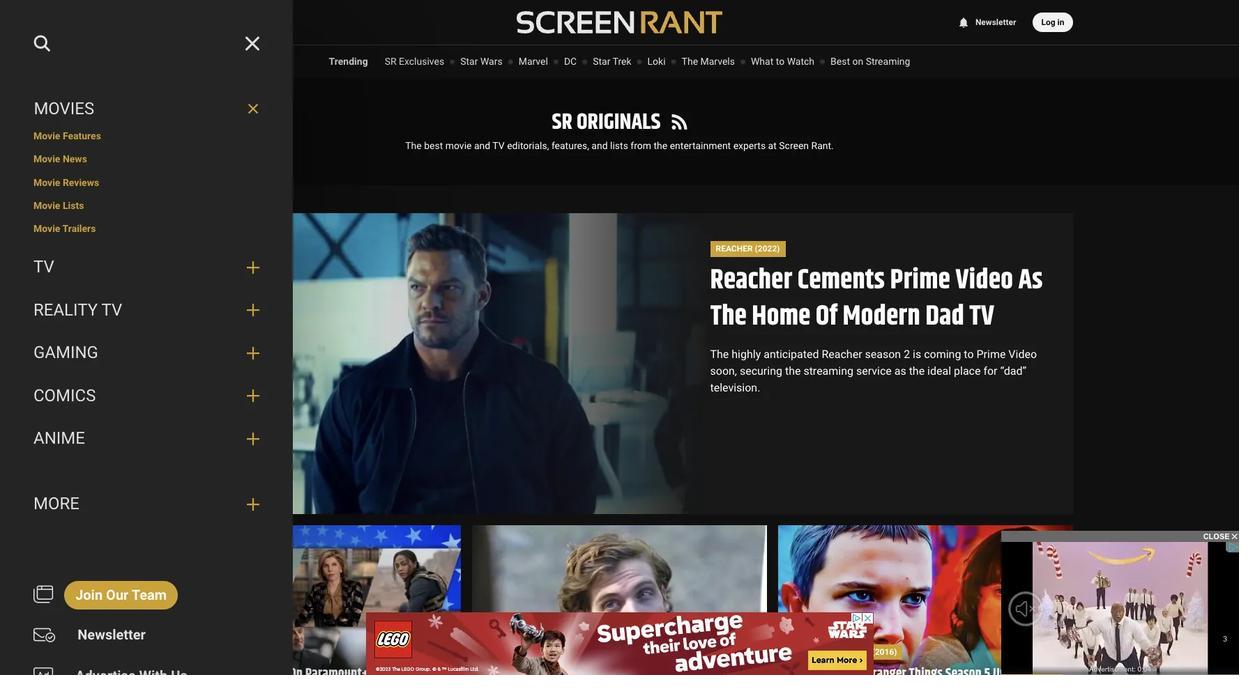 Task type: locate. For each thing, give the bounding box(es) containing it.
video up "dad"
[[1008, 348, 1037, 361]]

sr left exclusives
[[385, 56, 396, 67]]

2 and from the left
[[592, 140, 608, 151]]

star for star trek
[[593, 56, 610, 67]]

1 horizontal spatial newsletter link
[[957, 17, 1016, 27]]

newsletter link left log
[[957, 17, 1016, 27]]

reacher cements prime video as the home of modern dad tv link
[[710, 259, 1043, 338]]

to right what
[[776, 56, 785, 67]]

walking
[[529, 647, 566, 657]]

reacher (2022) link
[[710, 241, 786, 257]]

reacher
[[716, 244, 753, 254], [710, 259, 792, 302], [822, 348, 862, 361]]

movie up movie news
[[33, 130, 60, 142]]

3 movie from the top
[[33, 177, 60, 188]]

reacher left (2022)
[[716, 244, 753, 254]]

movie for movie news
[[33, 154, 60, 165]]

sr up features, at the left top of the page
[[552, 105, 572, 139]]

1 horizontal spatial newsletter
[[975, 17, 1016, 27]]

1 horizontal spatial and
[[592, 140, 608, 151]]

dc
[[564, 56, 577, 67]]

newsletter
[[975, 17, 1016, 27], [78, 627, 146, 644]]

1 horizontal spatial prime
[[976, 348, 1006, 361]]

tv right dad
[[969, 296, 994, 338]]

movie lists link
[[33, 200, 259, 212]]

star trek
[[593, 56, 631, 67]]

movie inside "movie trailers" link
[[33, 223, 60, 234]]

1 vertical spatial reacher
[[710, 259, 792, 302]]

star left trek at the top of the page
[[593, 56, 610, 67]]

movie down movie lists
[[33, 223, 60, 234]]

2 star from the left
[[593, 56, 610, 67]]

lists
[[63, 200, 84, 211]]

reacher up streaming
[[822, 348, 862, 361]]

eleven and mike from stranger things image
[[778, 526, 1073, 676]]

the marvels
[[682, 56, 735, 67]]

0 horizontal spatial prime
[[890, 259, 950, 302]]

the
[[682, 56, 698, 67], [405, 140, 422, 151], [710, 296, 747, 338], [710, 348, 729, 361], [511, 647, 527, 657]]

gaming
[[33, 343, 98, 363]]

star wars link
[[460, 56, 502, 67]]

tv down movie trailers
[[33, 257, 54, 277]]

movie features
[[33, 130, 101, 142]]

video left as
[[955, 259, 1013, 302]]

movie trailers link
[[33, 223, 259, 236]]

exclusives
[[399, 56, 444, 67]]

sr
[[385, 56, 396, 67], [552, 105, 572, 139]]

reacher inside the highly anticipated reacher season 2 is coming to prime video soon, securing the streaming service as the ideal place for "dad" television.
[[822, 348, 862, 361]]

1 vertical spatial newsletter
[[78, 627, 146, 644]]

paramount+ shows - lawmen bass reeves, good fight, special ops lioness, frasier, tulsa king, 1883 image
[[166, 526, 461, 676]]

movie inside movie lists link
[[33, 200, 60, 211]]

tv
[[492, 140, 505, 151], [33, 257, 54, 277], [969, 296, 994, 338], [101, 300, 122, 320]]

"dad"
[[1000, 365, 1026, 378]]

2 horizontal spatial the
[[909, 365, 925, 378]]

1 vertical spatial sr
[[552, 105, 572, 139]]

the right the as
[[909, 365, 925, 378]]

newsletter link
[[957, 17, 1016, 27], [66, 621, 157, 651]]

sr for exclusives
[[385, 56, 396, 67]]

season
[[865, 348, 901, 361]]

to up place
[[964, 348, 974, 361]]

0 horizontal spatial to
[[776, 56, 785, 67]]

anime
[[33, 429, 85, 449]]

troy looking at charlie in fear the walking dead season 8 episode 8 image
[[472, 526, 767, 676]]

1 vertical spatial newsletter link
[[66, 621, 157, 651]]

movies
[[33, 99, 94, 118]]

1 horizontal spatial sr
[[552, 105, 572, 139]]

3
[[1223, 635, 1227, 643]]

movie inside movie features link
[[33, 130, 60, 142]]

reality tv
[[33, 300, 122, 320]]

movie news
[[33, 154, 87, 165]]

stranger things (2016) link
[[789, 645, 903, 661]]

movie inside the 'movie news' link
[[33, 154, 60, 165]]

what to watch
[[751, 56, 814, 67]]

marvel
[[519, 56, 548, 67]]

the left best
[[405, 140, 422, 151]]

from
[[631, 140, 651, 151]]

the up highly
[[710, 296, 747, 338]]

fear the walking dead (2015) link
[[483, 645, 622, 661]]

highly
[[732, 348, 761, 361]]

5 movie from the top
[[33, 223, 60, 234]]

the inside sr originals the best movie and tv editorials, features, and lists from the entertainment experts at screen rant.
[[405, 140, 422, 151]]

the up soon,
[[710, 348, 729, 361]]

more
[[33, 494, 79, 514]]

0 horizontal spatial and
[[474, 140, 490, 151]]

log
[[1041, 17, 1055, 27]]

the left marvels
[[682, 56, 698, 67]]

screen
[[779, 140, 809, 151]]

the inside reacher (2022) reacher cements prime video as the home of modern dad tv
[[710, 296, 747, 338]]

the highly anticipated reacher season 2 is coming to prime video soon, securing the streaming service as the ideal place for "dad" television.
[[710, 348, 1037, 395]]

coming
[[924, 348, 961, 361]]

trek
[[613, 56, 631, 67]]

4 movie from the top
[[33, 200, 60, 211]]

reality
[[33, 300, 98, 320]]

2 vertical spatial reacher
[[822, 348, 862, 361]]

0 vertical spatial sr
[[385, 56, 396, 67]]

1 horizontal spatial the
[[785, 365, 801, 378]]

features
[[63, 130, 101, 142]]

1 horizontal spatial star
[[593, 56, 610, 67]]

team
[[132, 587, 167, 604]]

0:04
[[1138, 666, 1151, 673]]

1 star from the left
[[460, 56, 478, 67]]

tv inside reality tv link
[[101, 300, 122, 320]]

video inside reacher (2022) reacher cements prime video as the home of modern dad tv
[[955, 259, 1013, 302]]

log in
[[1041, 17, 1064, 27]]

movie reviews
[[33, 177, 99, 188]]

as
[[1018, 259, 1043, 302]]

0 horizontal spatial sr
[[385, 56, 396, 67]]

things
[[840, 647, 870, 657]]

join
[[75, 587, 103, 604]]

0 horizontal spatial the
[[654, 140, 667, 151]]

star left wars
[[460, 56, 478, 67]]

and right movie
[[474, 140, 490, 151]]

service
[[856, 365, 892, 378]]

1 vertical spatial video
[[1008, 348, 1037, 361]]

the right the from on the right top
[[654, 140, 667, 151]]

movie inside movie reviews link
[[33, 177, 60, 188]]

the inside the highly anticipated reacher season 2 is coming to prime video soon, securing the streaming service as the ideal place for "dad" television.
[[710, 348, 729, 361]]

and left lists in the top of the page
[[592, 140, 608, 151]]

features,
[[551, 140, 589, 151]]

newsletter link down 'our'
[[66, 621, 157, 651]]

1 vertical spatial to
[[964, 348, 974, 361]]

1 movie from the top
[[33, 130, 60, 142]]

0 horizontal spatial star
[[460, 56, 478, 67]]

star
[[460, 56, 478, 67], [593, 56, 610, 67]]

tv inside reacher (2022) reacher cements prime video as the home of modern dad tv
[[969, 296, 994, 338]]

place
[[954, 365, 981, 378]]

newsletter down 'our'
[[78, 627, 146, 644]]

2 movie from the top
[[33, 154, 60, 165]]

movie left news
[[33, 154, 60, 165]]

movie left lists
[[33, 200, 60, 211]]

1 vertical spatial prime
[[976, 348, 1006, 361]]

reacher down "reacher (2022)" link on the right top of the page
[[710, 259, 792, 302]]

1 and from the left
[[474, 140, 490, 151]]

in
[[1057, 17, 1064, 27]]

0 vertical spatial newsletter link
[[957, 17, 1016, 27]]

sr inside sr originals the best movie and tv editorials, features, and lists from the entertainment experts at screen rant.
[[552, 105, 572, 139]]

0 vertical spatial newsletter
[[975, 17, 1016, 27]]

star trek link
[[593, 56, 631, 67]]

0 vertical spatial prime
[[890, 259, 950, 302]]

tv right reality
[[101, 300, 122, 320]]

wars
[[480, 56, 502, 67]]

the down the anticipated
[[785, 365, 801, 378]]

0 vertical spatial video
[[955, 259, 1013, 302]]

for
[[983, 365, 997, 378]]

movie up movie lists
[[33, 177, 60, 188]]

video
[[955, 259, 1013, 302], [1008, 348, 1037, 361]]

sr exclusives link
[[385, 56, 444, 67]]

what
[[751, 56, 773, 67]]

tv left editorials,
[[492, 140, 505, 151]]

1 horizontal spatial to
[[964, 348, 974, 361]]

sr exclusives
[[385, 56, 444, 67]]

movie
[[445, 140, 472, 151]]

movie
[[33, 130, 60, 142], [33, 154, 60, 165], [33, 177, 60, 188], [33, 200, 60, 211], [33, 223, 60, 234]]

modern
[[843, 296, 920, 338]]

advertisement region
[[366, 613, 873, 676]]

newsletter left log
[[975, 17, 1016, 27]]



Task type: describe. For each thing, give the bounding box(es) containing it.
movie news link
[[33, 154, 259, 166]]

fear
[[489, 647, 509, 657]]

anime link
[[33, 429, 236, 450]]

trailers
[[62, 223, 96, 234]]

reacher (2022) reacher cements prime video as the home of modern dad tv
[[710, 244, 1043, 338]]

rant.
[[811, 140, 834, 151]]

✕
[[1232, 533, 1238, 541]]

marvel link
[[519, 56, 548, 67]]

of
[[816, 296, 838, 338]]

at
[[768, 140, 777, 151]]

what to watch link
[[751, 56, 814, 67]]

prime inside reacher (2022) reacher cements prime video as the home of modern dad tv
[[890, 259, 950, 302]]

on
[[852, 56, 863, 67]]

ideal
[[927, 365, 951, 378]]

close ✕
[[1203, 533, 1238, 541]]

fear the walking dead (2015)
[[489, 647, 616, 657]]

sr originals the best movie and tv editorials, features, and lists from the entertainment experts at screen rant.
[[405, 105, 834, 151]]

soon,
[[710, 365, 737, 378]]

the right fear
[[511, 647, 527, 657]]

our
[[106, 587, 129, 604]]

tv inside sr originals the best movie and tv editorials, features, and lists from the entertainment experts at screen rant.
[[492, 140, 505, 151]]

television.
[[710, 381, 760, 395]]

dc link
[[564, 56, 577, 67]]

anticipated
[[764, 348, 819, 361]]

2
[[904, 348, 910, 361]]

loki
[[647, 56, 666, 67]]

loki link
[[647, 56, 666, 67]]

comics
[[33, 386, 96, 406]]

movie for movie features
[[33, 130, 60, 142]]

stranger
[[795, 647, 838, 657]]

0 vertical spatial reacher
[[716, 244, 753, 254]]

movie for movie trailers
[[33, 223, 60, 234]]

movie trailers
[[33, 223, 96, 234]]

movie lists
[[33, 200, 84, 211]]

movie for movie lists
[[33, 200, 60, 211]]

reviews
[[63, 177, 99, 188]]

screenrant logo image
[[517, 11, 722, 33]]

originals
[[577, 105, 661, 139]]

tv link
[[33, 257, 236, 278]]

gaming link
[[33, 343, 236, 364]]

join our team link
[[64, 582, 178, 610]]

streaming
[[804, 365, 853, 378]]

marvels
[[700, 56, 735, 67]]

best on streaming
[[830, 56, 910, 67]]

video inside the highly anticipated reacher season 2 is coming to prime video soon, securing the streaming service as the ideal place for "dad" television.
[[1008, 348, 1037, 361]]

the marvels link
[[682, 56, 735, 67]]

tv inside tv link
[[33, 257, 54, 277]]

close
[[1203, 533, 1230, 541]]

0 horizontal spatial newsletter link
[[66, 621, 157, 651]]

experts
[[733, 140, 766, 151]]

movie reviews link
[[33, 177, 259, 189]]

best
[[830, 56, 850, 67]]

best on streaming link
[[830, 56, 910, 67]]

0 horizontal spatial newsletter
[[78, 627, 146, 644]]

0 vertical spatial to
[[776, 56, 785, 67]]

video player region
[[1001, 542, 1239, 676]]

dad
[[925, 296, 964, 338]]

(2022)
[[755, 244, 780, 254]]

entertainment
[[670, 140, 731, 151]]

movie for movie reviews
[[33, 177, 60, 188]]

watch
[[787, 56, 814, 67]]

lists
[[610, 140, 628, 151]]

streaming
[[866, 56, 910, 67]]

prime inside the highly anticipated reacher season 2 is coming to prime video soon, securing the streaming service as the ideal place for "dad" television.
[[976, 348, 1006, 361]]

sr for originals
[[552, 105, 572, 139]]

(2016)
[[872, 647, 897, 657]]

advertisement: 0:04
[[1089, 666, 1151, 673]]

star for star wars
[[460, 56, 478, 67]]

star wars
[[460, 56, 502, 67]]

stranger things (2016)
[[795, 647, 897, 657]]

to inside the highly anticipated reacher season 2 is coming to prime video soon, securing the streaming service as the ideal place for "dad" television.
[[964, 348, 974, 361]]

is
[[913, 348, 921, 361]]

advertisement:
[[1089, 666, 1136, 673]]

cements
[[797, 259, 885, 302]]

(2015)
[[591, 647, 616, 657]]

reality tv link
[[33, 300, 236, 321]]

movie features link
[[33, 130, 259, 143]]

the inside sr originals the best movie and tv editorials, features, and lists from the entertainment experts at screen rant.
[[654, 140, 667, 151]]

best
[[424, 140, 443, 151]]

jack reacher standing tall while captured in reacher season 2 image
[[166, 213, 710, 515]]

movies link
[[33, 99, 236, 120]]

editorials,
[[507, 140, 549, 151]]

dead
[[568, 647, 589, 657]]

securing
[[740, 365, 782, 378]]

trending
[[329, 56, 368, 67]]

join our team
[[75, 587, 167, 604]]

news
[[63, 154, 87, 165]]

comics link
[[33, 386, 236, 407]]



Task type: vqa. For each thing, say whether or not it's contained in the screenshot.
homeworld,
no



